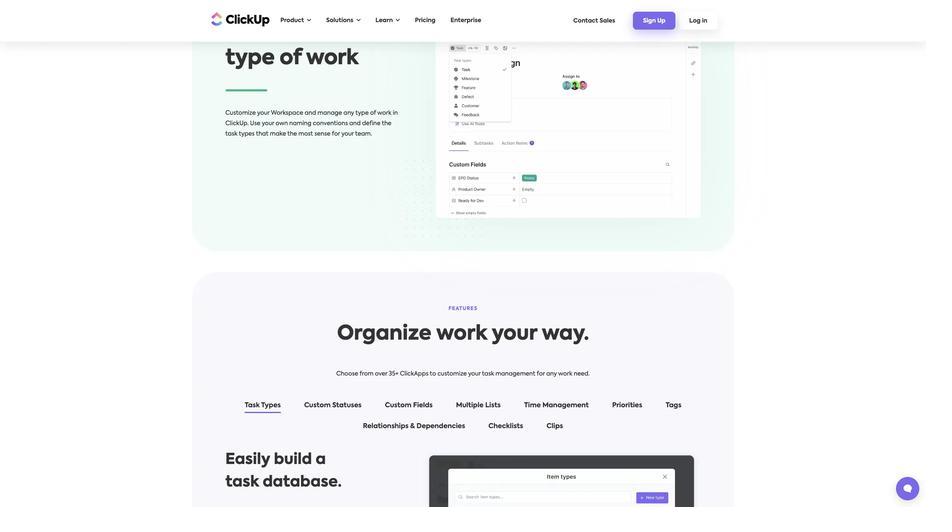 Task type: locate. For each thing, give the bounding box(es) containing it.
organize work your way.
[[337, 324, 590, 344]]

of down manage
[[280, 48, 302, 69]]

define
[[362, 121, 381, 127]]

work inside customize your workspace and manage any type of work in clickup. use your own naming conventions and define the task types that make the most sense for your team.
[[378, 110, 392, 116]]

own
[[276, 121, 288, 127]]

sign up button
[[634, 12, 676, 30]]

work down features
[[437, 324, 488, 344]]

1 vertical spatial in
[[393, 110, 398, 116]]

custom for custom fields
[[385, 402, 412, 409]]

1 horizontal spatial of
[[370, 110, 376, 116]]

0 vertical spatial of
[[280, 48, 302, 69]]

time management
[[525, 402, 589, 409]]

learn button
[[372, 12, 405, 29]]

of
[[280, 48, 302, 69], [370, 110, 376, 116]]

1 vertical spatial of
[[370, 110, 376, 116]]

2 vertical spatial task
[[226, 475, 259, 490]]

for right management
[[537, 371, 545, 377]]

1 vertical spatial and
[[350, 121, 361, 127]]

tags button
[[658, 400, 690, 414]]

1 horizontal spatial and
[[350, 121, 361, 127]]

your
[[257, 110, 270, 116], [262, 121, 274, 127], [342, 131, 354, 137], [492, 324, 538, 344], [469, 371, 481, 377]]

features
[[449, 306, 478, 311]]

type down manage
[[226, 48, 275, 69]]

0 vertical spatial type
[[226, 48, 275, 69]]

time
[[525, 402, 541, 409]]

clickup.
[[226, 121, 249, 127]]

1 horizontal spatial in
[[703, 18, 708, 24]]

management
[[496, 371, 536, 377]]

1 horizontal spatial custom
[[385, 402, 412, 409]]

custom left statuses at bottom left
[[304, 402, 331, 409]]

types
[[261, 402, 281, 409]]

work
[[306, 48, 359, 69], [378, 110, 392, 116], [437, 324, 488, 344], [559, 371, 573, 377]]

clickapps
[[400, 371, 429, 377]]

0 vertical spatial task
[[226, 131, 238, 137]]

database.
[[263, 475, 342, 490]]

task down clickup.
[[226, 131, 238, 137]]

for inside customize your workspace and manage any type of work in clickup. use your own naming conventions and define the task types that make the most sense for your team.
[[332, 131, 340, 137]]

log in
[[690, 18, 708, 24]]

naming
[[290, 121, 312, 127]]

0 horizontal spatial and
[[305, 110, 316, 116]]

type up define in the left top of the page
[[356, 110, 369, 116]]

type
[[226, 48, 275, 69], [356, 110, 369, 116]]

0 horizontal spatial the
[[288, 131, 297, 137]]

1 horizontal spatial for
[[537, 371, 545, 377]]

easily
[[226, 452, 270, 467]]

tags
[[666, 402, 682, 409]]

custom
[[304, 402, 331, 409], [385, 402, 412, 409]]

custom for custom statuses
[[304, 402, 331, 409]]

sales
[[600, 18, 616, 24]]

over
[[375, 371, 388, 377]]

1 vertical spatial task
[[482, 371, 495, 377]]

in
[[703, 18, 708, 24], [393, 110, 398, 116]]

lists
[[486, 402, 501, 409]]

0 horizontal spatial type
[[226, 48, 275, 69]]

customize
[[226, 110, 256, 116]]

time management button
[[516, 400, 598, 414]]

any
[[318, 20, 357, 41], [344, 110, 354, 116], [547, 371, 557, 377]]

your up management
[[492, 324, 538, 344]]

1 vertical spatial the
[[288, 131, 297, 137]]

of inside manage any type of work
[[280, 48, 302, 69]]

task types button
[[236, 400, 289, 414]]

sense
[[315, 131, 331, 137]]

0 vertical spatial for
[[332, 131, 340, 137]]

multiple lists button
[[448, 400, 510, 414]]

contact sales button
[[570, 14, 620, 28]]

and up naming
[[305, 110, 316, 116]]

0 horizontal spatial for
[[332, 131, 340, 137]]

task
[[226, 131, 238, 137], [482, 371, 495, 377], [226, 475, 259, 490]]

priorities
[[613, 402, 643, 409]]

learn
[[376, 18, 393, 23]]

2 custom from the left
[[385, 402, 412, 409]]

of up define in the left top of the page
[[370, 110, 376, 116]]

task down easily
[[226, 475, 259, 490]]

0 horizontal spatial custom
[[304, 402, 331, 409]]

work up define in the left top of the page
[[378, 110, 392, 116]]

your left team.
[[342, 131, 354, 137]]

1 horizontal spatial the
[[382, 121, 392, 127]]

for
[[332, 131, 340, 137], [537, 371, 545, 377]]

1 vertical spatial any
[[344, 110, 354, 116]]

your right 'customize'
[[469, 371, 481, 377]]

work down solutions
[[306, 48, 359, 69]]

workspace
[[271, 110, 304, 116]]

log
[[690, 18, 701, 24]]

pricing
[[415, 18, 436, 23]]

0 horizontal spatial in
[[393, 110, 398, 116]]

way.
[[542, 324, 590, 344]]

1 vertical spatial for
[[537, 371, 545, 377]]

choose from over 35+ clickapps to customize your task management for any work need.
[[337, 371, 590, 377]]

1 horizontal spatial type
[[356, 110, 369, 116]]

1 custom from the left
[[304, 402, 331, 409]]

tab list
[[217, 400, 710, 435]]

multiple lists
[[456, 402, 501, 409]]

relationships & dependencies
[[363, 423, 466, 430]]

and
[[305, 110, 316, 116], [350, 121, 361, 127]]

the right define in the left top of the page
[[382, 121, 392, 127]]

0 vertical spatial any
[[318, 20, 357, 41]]

custom up relationships
[[385, 402, 412, 409]]

sign
[[644, 18, 656, 24]]

and up team.
[[350, 121, 361, 127]]

clickup image
[[209, 11, 270, 27]]

0 horizontal spatial of
[[280, 48, 302, 69]]

manage
[[226, 20, 313, 41]]

that
[[256, 131, 269, 137]]

task left management
[[482, 371, 495, 377]]

1 vertical spatial type
[[356, 110, 369, 116]]

manage
[[318, 110, 342, 116]]

0 vertical spatial and
[[305, 110, 316, 116]]

for down conventions
[[332, 131, 340, 137]]

clips
[[547, 423, 564, 430]]

manage any type of work
[[226, 20, 359, 69]]

make
[[270, 131, 286, 137]]

the down naming
[[288, 131, 297, 137]]

of inside customize your workspace and manage any type of work in clickup. use your own naming conventions and define the task types that make the most sense for your team.
[[370, 110, 376, 116]]

0 vertical spatial the
[[382, 121, 392, 127]]

the
[[382, 121, 392, 127], [288, 131, 297, 137]]

need.
[[574, 371, 590, 377]]

solutions button
[[322, 12, 365, 29]]



Task type: vqa. For each thing, say whether or not it's contained in the screenshot.
second The Custom
yes



Task type: describe. For each thing, give the bounding box(es) containing it.
types
[[239, 131, 255, 137]]

build
[[274, 452, 312, 467]]

solutions
[[326, 18, 354, 23]]

work inside manage any type of work
[[306, 48, 359, 69]]

choose
[[337, 371, 359, 377]]

&
[[411, 423, 415, 430]]

task
[[245, 402, 260, 409]]

contact
[[574, 18, 599, 24]]

custom statuses
[[304, 402, 362, 409]]

product
[[281, 18, 304, 23]]

log in link
[[680, 12, 718, 30]]

any inside manage any type of work
[[318, 20, 357, 41]]

enterprise link
[[447, 12, 486, 29]]

priorities button
[[604, 400, 651, 414]]

type inside manage any type of work
[[226, 48, 275, 69]]

multiple
[[456, 402, 484, 409]]

type inside customize your workspace and manage any type of work in clickup. use your own naming conventions and define the task types that make the most sense for your team.
[[356, 110, 369, 116]]

organize
[[337, 324, 432, 344]]

sign up
[[644, 18, 666, 24]]

0 vertical spatial in
[[703, 18, 708, 24]]

up
[[658, 18, 666, 24]]

custom fields button
[[377, 400, 441, 414]]

enterprise
[[451, 18, 482, 23]]

from
[[360, 371, 374, 377]]

customize your workspace and manage any type of work in clickup. use your own naming conventions and define the task types that make the most sense for your team.
[[226, 110, 398, 137]]

easily build a task database.
[[226, 452, 342, 490]]

customize
[[438, 371, 467, 377]]

checklists
[[489, 423, 524, 430]]

35+
[[389, 371, 399, 377]]

task types
[[245, 402, 281, 409]]

task inside customize your workspace and manage any type of work in clickup. use your own naming conventions and define the task types that make the most sense for your team.
[[226, 131, 238, 137]]

work left the need.
[[559, 371, 573, 377]]

to
[[430, 371, 436, 377]]

management
[[543, 402, 589, 409]]

pricing link
[[411, 12, 440, 29]]

statuses
[[333, 402, 362, 409]]

2 vertical spatial any
[[547, 371, 557, 377]]

clips button
[[539, 421, 572, 435]]

use
[[250, 121, 261, 127]]

conventions
[[313, 121, 348, 127]]

in inside customize your workspace and manage any type of work in clickup. use your own naming conventions and define the task types that make the most sense for your team.
[[393, 110, 398, 116]]

task inside easily build a task database.
[[226, 475, 259, 490]]

custom task type.png image
[[436, 19, 701, 218]]

a
[[316, 452, 326, 467]]

contact sales
[[574, 18, 616, 24]]

relationships & dependencies button
[[355, 421, 474, 435]]

custom fields
[[385, 402, 433, 409]]

product button
[[276, 12, 316, 29]]

relationships
[[363, 423, 409, 430]]

most
[[299, 131, 313, 137]]

fields
[[414, 402, 433, 409]]

dependencies
[[417, 423, 466, 430]]

custom statuses button
[[296, 400, 370, 414]]

team.
[[355, 131, 372, 137]]

your up use
[[257, 110, 270, 116]]

any inside customize your workspace and manage any type of work in clickup. use your own naming conventions and define the task types that make the most sense for your team.
[[344, 110, 354, 116]]

checklists button
[[481, 421, 532, 435]]

your up that
[[262, 121, 274, 127]]

tab list containing task types
[[217, 400, 710, 435]]



